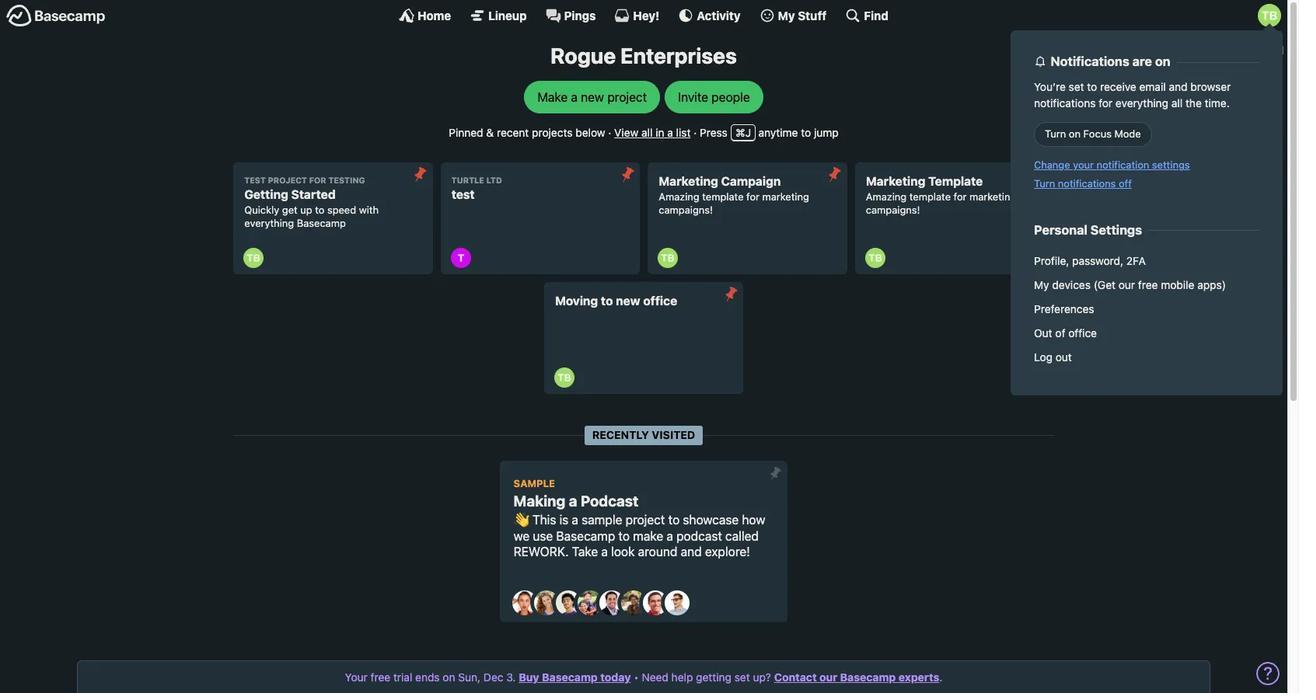 Task type: locate. For each thing, give the bounding box(es) containing it.
1 vertical spatial turn
[[1034, 177, 1055, 190]]

my left 'stuff'
[[778, 8, 795, 22]]

marketing down list
[[659, 174, 718, 188]]

new inside moving to new office link
[[616, 294, 640, 308]]

called
[[725, 529, 759, 543]]

amazing for marketing campaign
[[659, 191, 699, 203]]

preferences
[[1034, 302, 1094, 316]]

all left in
[[641, 126, 653, 139]]

1 vertical spatial everything
[[244, 217, 294, 229]]

rogue
[[550, 43, 616, 68]]

turn up change
[[1045, 128, 1066, 140]]

on inside turn on focus mode button
[[1069, 128, 1081, 140]]

1 marketing from the left
[[762, 191, 809, 203]]

on left focus
[[1069, 128, 1081, 140]]

0 horizontal spatial free
[[370, 671, 390, 684]]

everything down email
[[1115, 96, 1168, 110]]

list
[[676, 126, 691, 139]]

campaigns! for marketing campaign
[[659, 204, 713, 216]]

1 vertical spatial and
[[681, 545, 702, 559]]

1 template from the left
[[702, 191, 744, 203]]

0 horizontal spatial ·
[[608, 126, 611, 139]]

new for project
[[581, 90, 604, 104]]

⌘ j anytime to jump
[[735, 126, 839, 139]]

new inside make a new project link
[[581, 90, 604, 104]]

1 horizontal spatial ·
[[694, 126, 697, 139]]

1 vertical spatial office
[[1068, 327, 1097, 340]]

making
[[514, 492, 565, 510]]

my
[[778, 8, 795, 22], [1034, 278, 1049, 292]]

log out
[[1034, 351, 1072, 364]]

· right list
[[694, 126, 697, 139]]

podcast
[[581, 492, 638, 510]]

2 template from the left
[[909, 191, 951, 203]]

your left the trial
[[345, 671, 368, 684]]

template inside marketing template amazing template for marketing campaigns!
[[909, 191, 951, 203]]

up?
[[753, 671, 771, 684]]

1 horizontal spatial our
[[1118, 278, 1135, 292]]

a
[[571, 90, 578, 104], [667, 126, 673, 139], [569, 492, 577, 510], [572, 513, 578, 527], [666, 529, 673, 543], [601, 545, 608, 559]]

marketing inside marketing template amazing template for marketing campaigns!
[[969, 191, 1016, 203]]

1 campaigns! from the left
[[659, 204, 713, 216]]

cheryl walters image
[[534, 591, 559, 615]]

0 horizontal spatial on
[[443, 671, 455, 684]]

basecamp down up at left
[[297, 217, 346, 229]]

notifications
[[1051, 54, 1129, 68]]

1 horizontal spatial free
[[1138, 278, 1158, 292]]

getting
[[696, 671, 732, 684]]

tim burton image inside moving to new office link
[[554, 368, 574, 388]]

1 horizontal spatial marketing
[[866, 174, 925, 188]]

marketing inside marketing campaign amazing template for marketing campaigns!
[[659, 174, 718, 188]]

schedule
[[422, 664, 481, 677]]

my devices (get our free mobile apps)
[[1034, 278, 1226, 292]]

0 vertical spatial my
[[778, 8, 795, 22]]

view all in a list link
[[614, 126, 691, 139]]

our right "contact"
[[819, 671, 837, 684]]

1 horizontal spatial on
[[1069, 128, 1081, 140]]

your right up?
[[795, 664, 827, 677]]

0 vertical spatial our
[[1118, 278, 1135, 292]]

campaigns! inside marketing template amazing template for marketing campaigns!
[[866, 204, 920, 216]]

marketing inside marketing campaign amazing template for marketing campaigns!
[[762, 191, 809, 203]]

⌘
[[735, 126, 745, 139]]

1 horizontal spatial new
[[616, 294, 640, 308]]

for up started
[[309, 176, 326, 185]]

0 horizontal spatial campaigns!
[[659, 204, 713, 216]]

lineup link
[[470, 8, 527, 23]]

1 vertical spatial notifications
[[1058, 177, 1116, 190]]

1 horizontal spatial marketing
[[969, 191, 1016, 203]]

my for my devices (get our free mobile apps)
[[1034, 278, 1049, 292]]

make
[[633, 529, 663, 543]]

new for office
[[616, 294, 640, 308]]

0 horizontal spatial and
[[681, 545, 702, 559]]

marketing for campaign
[[762, 191, 809, 203]]

moving
[[555, 294, 598, 308]]

0 vertical spatial notifications
[[1034, 96, 1096, 110]]

0 horizontal spatial set
[[734, 671, 750, 684]]

lineup
[[488, 8, 527, 22]]

email
[[1139, 80, 1166, 93]]

recently visited
[[592, 428, 695, 442]]

·
[[608, 126, 611, 139], [694, 126, 697, 139]]

look
[[611, 545, 635, 559]]

marketing down template
[[969, 191, 1016, 203]]

project up "make"
[[625, 513, 665, 527]]

is
[[559, 513, 569, 527]]

2 marketing from the left
[[866, 174, 925, 188]]

1 horizontal spatial and
[[1169, 80, 1187, 93]]

basecamp inside test project for testing getting started quickly get up to speed with everything basecamp
[[297, 217, 346, 229]]

turn inside button
[[1045, 128, 1066, 140]]

for down the campaign on the top of the page
[[746, 191, 759, 203]]

for inside you're set to receive     email and browser notifications for     everything     all the time.
[[1099, 96, 1113, 110]]

1 horizontal spatial all
[[1171, 96, 1183, 110]]

basecamp up take
[[556, 529, 615, 543]]

recently
[[592, 428, 649, 442]]

my inside dropdown button
[[778, 8, 795, 22]]

my down profile,
[[1034, 278, 1049, 292]]

2 vertical spatial on
[[443, 671, 455, 684]]

everything down quickly
[[244, 217, 294, 229]]

1 amazing from the left
[[659, 191, 699, 203]]

up
[[300, 204, 312, 216]]

0 horizontal spatial my
[[778, 8, 795, 22]]

campaigns!
[[659, 204, 713, 216], [866, 204, 920, 216]]

to right up at left
[[315, 204, 324, 216]]

rework.
[[514, 545, 569, 559]]

projects
[[532, 126, 573, 139]]

a up 'around' in the bottom of the page
[[666, 529, 673, 543]]

your left schedule
[[388, 664, 419, 677]]

a right is
[[572, 513, 578, 527]]

1 vertical spatial on
[[1069, 128, 1081, 140]]

1 horizontal spatial office
[[1068, 327, 1097, 340]]

0 horizontal spatial template
[[702, 191, 744, 203]]

1 horizontal spatial template
[[909, 191, 951, 203]]

activity link
[[678, 8, 741, 23]]

1 vertical spatial our
[[819, 671, 837, 684]]

0 horizontal spatial marketing
[[762, 191, 809, 203]]

marketing inside marketing template amazing template for marketing campaigns!
[[866, 174, 925, 188]]

to inside you're set to receive     email and browser notifications for     everything     all the time.
[[1087, 80, 1097, 93]]

how
[[742, 513, 765, 527]]

0 vertical spatial project
[[607, 90, 647, 104]]

your assignments
[[795, 664, 910, 677]]

switch accounts image
[[6, 4, 106, 28]]

the
[[1185, 96, 1202, 110]]

1 vertical spatial my
[[1034, 278, 1049, 292]]

1 vertical spatial new
[[616, 294, 640, 308]]

set right you're on the right
[[1069, 80, 1084, 93]]

office inside main element
[[1068, 327, 1097, 340]]

marketing down the campaign on the top of the page
[[762, 191, 809, 203]]

amazing for marketing template
[[866, 191, 907, 203]]

pinned & recent projects below · view all in a list
[[449, 126, 691, 139]]

amazing inside marketing template amazing template for marketing campaigns!
[[866, 191, 907, 203]]

focus
[[1083, 128, 1112, 140]]

· left view
[[608, 126, 611, 139]]

turn inside change your notification settings turn notifications off
[[1034, 177, 1055, 190]]

and
[[1169, 80, 1187, 93], [681, 545, 702, 559]]

1 marketing from the left
[[659, 174, 718, 188]]

template down the campaign on the top of the page
[[702, 191, 744, 203]]

to inside test project for testing getting started quickly get up to speed with everything basecamp
[[315, 204, 324, 216]]

to down notifications
[[1087, 80, 1097, 93]]

turn down change
[[1034, 177, 1055, 190]]

1 horizontal spatial your
[[388, 664, 419, 677]]

to right moving
[[601, 294, 613, 308]]

a right making
[[569, 492, 577, 510]]

2 · from the left
[[694, 126, 697, 139]]

2 marketing from the left
[[969, 191, 1016, 203]]

ltd
[[486, 176, 502, 185]]

pings button
[[545, 8, 596, 23]]

0 vertical spatial new
[[581, 90, 604, 104]]

0 horizontal spatial amazing
[[659, 191, 699, 203]]

basecamp
[[297, 217, 346, 229], [556, 529, 615, 543], [542, 671, 598, 684], [840, 671, 896, 684]]

notifications are on
[[1051, 54, 1170, 68]]

all
[[1171, 96, 1183, 110], [641, 126, 653, 139]]

for down template
[[954, 191, 967, 203]]

1 horizontal spatial campaigns!
[[866, 204, 920, 216]]

0 vertical spatial turn
[[1045, 128, 1066, 140]]

template for campaign
[[702, 191, 744, 203]]

you're set to receive     email and browser notifications for     everything     all the time.
[[1034, 80, 1231, 110]]

josh fiske image
[[599, 591, 624, 615]]

project up view
[[607, 90, 647, 104]]

1 vertical spatial project
[[625, 513, 665, 527]]

1 vertical spatial all
[[641, 126, 653, 139]]

log
[[1034, 351, 1053, 364]]

project inside sample making a podcast 👋 this is a sample project to showcase how we use basecamp to make a podcast called rework. take a look around and explore!
[[625, 513, 665, 527]]

your
[[388, 664, 419, 677], [795, 664, 827, 677], [345, 671, 368, 684]]

template
[[702, 191, 744, 203], [909, 191, 951, 203]]

on right are
[[1155, 54, 1170, 68]]

2 horizontal spatial on
[[1155, 54, 1170, 68]]

a right make
[[571, 90, 578, 104]]

showcase
[[683, 513, 739, 527]]

our right (get
[[1118, 278, 1135, 292]]

tim burton image
[[243, 248, 264, 268], [658, 248, 678, 268], [865, 248, 885, 268], [554, 368, 574, 388]]

notification
[[1096, 159, 1149, 171]]

notifications down you're on the right
[[1034, 96, 1096, 110]]

around
[[638, 545, 677, 559]]

0 vertical spatial set
[[1069, 80, 1084, 93]]

preferences link
[[1026, 297, 1267, 321]]

0 vertical spatial all
[[1171, 96, 1183, 110]]

campaigns! inside marketing campaign amazing template for marketing campaigns!
[[659, 204, 713, 216]]

2 horizontal spatial your
[[795, 664, 827, 677]]

on left sun,
[[443, 671, 455, 684]]

of
[[1055, 327, 1065, 340]]

1 horizontal spatial amazing
[[866, 191, 907, 203]]

and inside you're set to receive     email and browser notifications for     everything     all the time.
[[1169, 80, 1187, 93]]

your schedule
[[388, 664, 481, 677]]

below
[[576, 126, 605, 139]]

1 horizontal spatial my
[[1034, 278, 1049, 292]]

notifications inside change your notification settings turn notifications off
[[1058, 177, 1116, 190]]

and up the
[[1169, 80, 1187, 93]]

password,
[[1072, 254, 1123, 268]]

sample making a podcast 👋 this is a sample project to showcase how we use basecamp to make a podcast called rework. take a look around and explore!
[[514, 478, 765, 559]]

and down podcast
[[681, 545, 702, 559]]

marketing left template
[[866, 174, 925, 188]]

out of office
[[1034, 327, 1097, 340]]

amazing inside marketing campaign amazing template for marketing campaigns!
[[659, 191, 699, 203]]

assignments
[[829, 664, 910, 677]]

2fa
[[1126, 254, 1146, 268]]

find
[[864, 8, 888, 22]]

1 horizontal spatial everything
[[1115, 96, 1168, 110]]

basecamp inside sample making a podcast 👋 this is a sample project to showcase how we use basecamp to make a podcast called rework. take a look around and explore!
[[556, 529, 615, 543]]

1 horizontal spatial set
[[1069, 80, 1084, 93]]

testing
[[328, 176, 365, 185]]

all left the
[[1171, 96, 1183, 110]]

invite
[[678, 90, 708, 104]]

0 horizontal spatial marketing
[[659, 174, 718, 188]]

0 horizontal spatial office
[[643, 294, 677, 308]]

everything inside you're set to receive     email and browser notifications for     everything     all the time.
[[1115, 96, 1168, 110]]

2 campaigns! from the left
[[866, 204, 920, 216]]

2 amazing from the left
[[866, 191, 907, 203]]

moving to new office
[[555, 294, 677, 308]]

new up below
[[581, 90, 604, 104]]

sample
[[514, 478, 555, 490]]

started
[[291, 187, 336, 201]]

set left up?
[[734, 671, 750, 684]]

template down template
[[909, 191, 951, 203]]

0 vertical spatial and
[[1169, 80, 1187, 93]]

0 horizontal spatial new
[[581, 90, 604, 104]]

template inside marketing campaign amazing template for marketing campaigns!
[[702, 191, 744, 203]]

&
[[486, 126, 494, 139]]

free left the trial
[[370, 671, 390, 684]]

for down receive
[[1099, 96, 1113, 110]]

0 vertical spatial on
[[1155, 54, 1170, 68]]

sample
[[582, 513, 622, 527]]

None submit
[[408, 162, 433, 187], [615, 162, 640, 187], [822, 162, 847, 187], [719, 282, 743, 307], [763, 461, 787, 486], [408, 162, 433, 187], [615, 162, 640, 187], [822, 162, 847, 187], [719, 282, 743, 307], [763, 461, 787, 486]]

new right moving
[[616, 294, 640, 308]]

0 vertical spatial everything
[[1115, 96, 1168, 110]]

experts
[[898, 671, 939, 684]]

1 vertical spatial free
[[370, 671, 390, 684]]

terry image
[[450, 248, 471, 268]]

mobile
[[1161, 278, 1194, 292]]

notifications down your on the right of the page
[[1058, 177, 1116, 190]]

marketing
[[659, 174, 718, 188], [866, 174, 925, 188]]

0 vertical spatial free
[[1138, 278, 1158, 292]]

your
[[1073, 159, 1094, 171]]

free down profile, password, 2fa link
[[1138, 278, 1158, 292]]

test
[[452, 187, 475, 201]]

marketing campaign amazing template for marketing campaigns!
[[659, 174, 809, 216]]

0 horizontal spatial everything
[[244, 217, 294, 229]]



Task type: describe. For each thing, give the bounding box(es) containing it.
to left jump
[[801, 126, 811, 139]]

basecamp right "buy"
[[542, 671, 598, 684]]

turtle
[[452, 176, 484, 185]]

settings
[[1152, 159, 1190, 171]]

marketing for marketing template
[[866, 174, 925, 188]]

make
[[537, 90, 568, 104]]

basecamp left experts
[[840, 671, 896, 684]]

pings
[[564, 8, 596, 22]]

personal settings
[[1034, 223, 1142, 237]]

set inside you're set to receive     email and browser notifications for     everything     all the time.
[[1069, 80, 1084, 93]]

for inside marketing template amazing template for marketing campaigns!
[[954, 191, 967, 203]]

tim burton image
[[1258, 4, 1281, 27]]

tim burton image for marketing template
[[865, 248, 885, 268]]

to up look
[[618, 529, 630, 543]]

browser
[[1190, 80, 1231, 93]]

my stuff
[[778, 8, 827, 22]]

0 horizontal spatial all
[[641, 126, 653, 139]]

change your notification settings turn notifications off
[[1034, 159, 1190, 190]]

rogue enterprises
[[550, 43, 737, 68]]

with
[[359, 204, 379, 216]]

all inside you're set to receive     email and browser notifications for     everything     all the time.
[[1171, 96, 1183, 110]]

make a new project
[[537, 90, 647, 104]]

1 vertical spatial set
[[734, 671, 750, 684]]

profile, password, 2fa link
[[1026, 249, 1267, 273]]

need
[[642, 671, 668, 684]]

my stuff button
[[759, 8, 827, 23]]

free inside main element
[[1138, 278, 1158, 292]]

we
[[514, 529, 530, 543]]

enterprises
[[620, 43, 737, 68]]

stuff
[[798, 8, 827, 22]]

1 · from the left
[[608, 126, 611, 139]]

profile,
[[1034, 254, 1069, 268]]

our inside main element
[[1118, 278, 1135, 292]]

recent
[[497, 126, 529, 139]]

nicole katz image
[[621, 591, 646, 615]]

campaigns! for marketing template
[[866, 204, 920, 216]]

to up podcast
[[668, 513, 680, 527]]

a right in
[[667, 126, 673, 139]]

steve marsh image
[[643, 591, 668, 615]]

your free trial ends on sun, dec  3. buy basecamp today • need help getting set up? contact our basecamp experts .
[[345, 671, 942, 684]]

in
[[655, 126, 664, 139]]

activity
[[697, 8, 741, 22]]

test project for testing getting started quickly get up to speed with everything basecamp
[[244, 176, 379, 229]]

anytime
[[758, 126, 798, 139]]

campaign
[[721, 174, 781, 188]]

3.
[[506, 671, 516, 684]]

a left look
[[601, 545, 608, 559]]

0 vertical spatial office
[[643, 294, 677, 308]]

receive
[[1100, 80, 1136, 93]]

your for your assignments
[[795, 664, 827, 677]]

jared davis image
[[556, 591, 581, 615]]

help
[[671, 671, 693, 684]]

quickly
[[244, 204, 279, 216]]

today
[[600, 671, 631, 684]]

and inside sample making a podcast 👋 this is a sample project to showcase how we use basecamp to make a podcast called rework. take a look around and explore!
[[681, 545, 702, 559]]

you're
[[1034, 80, 1066, 93]]

for inside test project for testing getting started quickly get up to speed with everything basecamp
[[309, 176, 326, 185]]

change your notification settings link
[[1034, 159, 1190, 171]]

personal
[[1034, 223, 1087, 237]]

project
[[268, 176, 307, 185]]

(get
[[1094, 278, 1116, 292]]

use
[[533, 529, 553, 543]]

moving to new office link
[[544, 282, 743, 394]]

marketing for template
[[969, 191, 1016, 203]]

turtle ltd test
[[452, 176, 502, 201]]

my for my stuff
[[778, 8, 795, 22]]

contact our basecamp experts link
[[774, 671, 939, 684]]

test
[[244, 176, 266, 185]]

devices
[[1052, 278, 1091, 292]]

template for template
[[909, 191, 951, 203]]

are
[[1132, 54, 1152, 68]]

pinned
[[449, 126, 483, 139]]

buy basecamp today link
[[519, 671, 631, 684]]

notifications inside you're set to receive     email and browser notifications for     everything     all the time.
[[1034, 96, 1096, 110]]

main element
[[0, 0, 1287, 396]]

settings
[[1090, 223, 1142, 237]]

annie bryan image
[[512, 591, 537, 615]]

turn on focus mode button
[[1034, 122, 1152, 147]]

turn on focus mode
[[1045, 128, 1141, 140]]

buy
[[519, 671, 539, 684]]

getting
[[244, 187, 288, 201]]

0 horizontal spatial our
[[819, 671, 837, 684]]

podcast
[[676, 529, 722, 543]]

marketing template amazing template for marketing campaigns!
[[866, 174, 1016, 216]]

turn notifications off link
[[1034, 177, 1132, 190]]

everything inside test project for testing getting started quickly get up to speed with everything basecamp
[[244, 217, 294, 229]]

victor cooper image
[[665, 591, 690, 615]]

off
[[1119, 177, 1132, 190]]

invite people link
[[665, 81, 763, 113]]

make a new project link
[[524, 81, 660, 113]]

👋
[[514, 513, 529, 527]]

marketing for marketing campaign
[[659, 174, 718, 188]]

press
[[700, 126, 727, 139]]

0 horizontal spatial your
[[345, 671, 368, 684]]

tim burton image for test project for testing
[[243, 248, 264, 268]]

change
[[1034, 159, 1070, 171]]

· press
[[694, 126, 727, 139]]

jennifer young image
[[578, 591, 602, 615]]

jump
[[814, 126, 839, 139]]

dec
[[483, 671, 503, 684]]

out
[[1055, 351, 1072, 364]]

get
[[282, 204, 298, 216]]

tim burton image for marketing campaign
[[658, 248, 678, 268]]

a inside make a new project link
[[571, 90, 578, 104]]

your for your schedule
[[388, 664, 419, 677]]

speed
[[327, 204, 356, 216]]

invite people
[[678, 90, 750, 104]]

for inside marketing campaign amazing template for marketing campaigns!
[[746, 191, 759, 203]]

this
[[532, 513, 556, 527]]



Task type: vqa. For each thing, say whether or not it's contained in the screenshot.
'below'
yes



